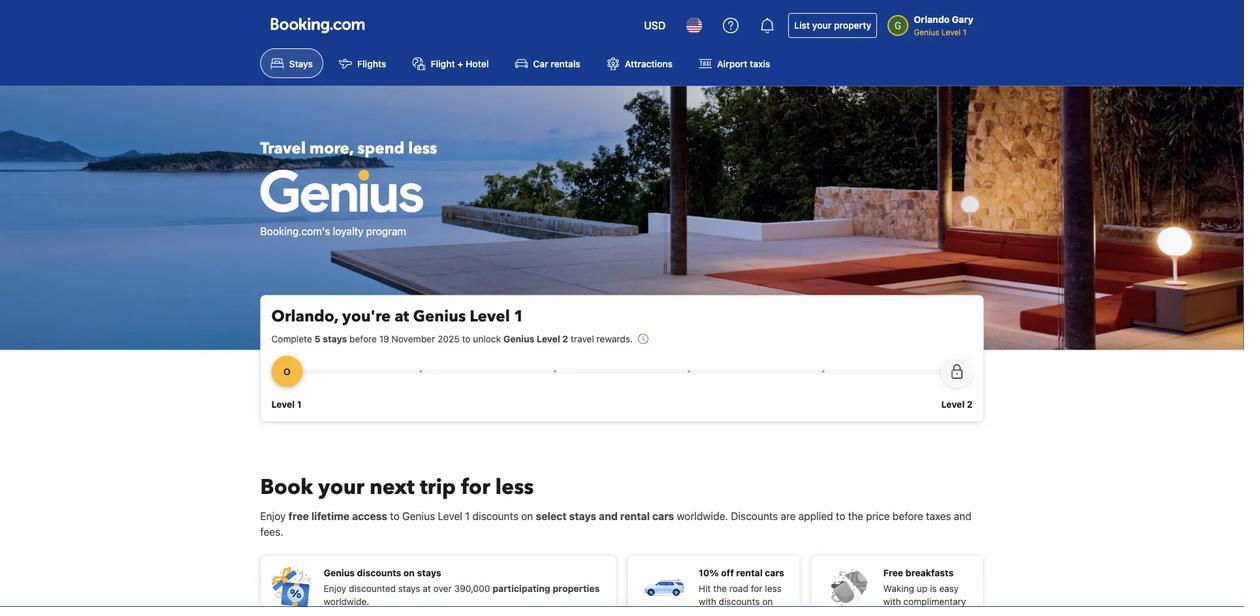 Task type: vqa. For each thing, say whether or not it's contained in the screenshot.
PM
no



Task type: locate. For each thing, give the bounding box(es) containing it.
10% off rental cars hit the road for less with discounts o
[[699, 567, 785, 607]]

hit
[[699, 583, 711, 594]]

0 horizontal spatial enjoy
[[260, 510, 286, 522]]

0 horizontal spatial 2
[[563, 333, 569, 344]]

flights link
[[329, 48, 397, 78]]

before
[[350, 333, 377, 344], [893, 510, 924, 522]]

genius right unlock on the bottom left of the page
[[504, 333, 535, 344]]

flight
[[431, 58, 455, 69]]

to inside worldwide. discounts are applied to the price before taxes and fees.
[[836, 510, 846, 522]]

discounts
[[473, 510, 519, 522], [357, 567, 402, 578], [719, 596, 760, 607]]

your
[[813, 20, 832, 31], [318, 473, 365, 501]]

orlando
[[914, 14, 950, 25]]

less
[[409, 138, 437, 159], [496, 473, 534, 501], [765, 583, 782, 594]]

1 horizontal spatial discounts
[[473, 510, 519, 522]]

level inside the orlando gary genius level 1
[[942, 27, 961, 37]]

1 vertical spatial enjoy
[[324, 583, 347, 594]]

discounts
[[731, 510, 778, 522]]

5
[[315, 333, 321, 344]]

1 horizontal spatial 2
[[968, 399, 973, 409]]

1 vertical spatial 2
[[968, 399, 973, 409]]

worldwide.
[[677, 510, 729, 522], [324, 596, 369, 607]]

to right applied
[[836, 510, 846, 522]]

orlando,
[[272, 306, 339, 327]]

2025
[[438, 333, 460, 344]]

2 vertical spatial discounts
[[719, 596, 760, 607]]

off
[[721, 567, 734, 578]]

at left over
[[423, 583, 431, 594]]

before left the 19
[[350, 333, 377, 344]]

1 vertical spatial rental
[[737, 567, 763, 578]]

0 vertical spatial worldwide.
[[677, 510, 729, 522]]

property
[[834, 20, 872, 31]]

1 vertical spatial cars
[[765, 567, 785, 578]]

enjoy left discounted
[[324, 583, 347, 594]]

applied
[[799, 510, 834, 522]]

to right 2025 at the left bottom of the page
[[462, 333, 471, 344]]

1 vertical spatial the
[[714, 583, 727, 594]]

discounts down road
[[719, 596, 760, 607]]

0 horizontal spatial rental
[[621, 510, 650, 522]]

1 horizontal spatial cars
[[765, 567, 785, 578]]

1 horizontal spatial at
[[423, 583, 431, 594]]

list
[[795, 20, 810, 31]]

enjoy free lifetime access to genius level 1 discounts on select stays and rental cars
[[260, 510, 675, 522]]

0 horizontal spatial on
[[404, 567, 415, 578]]

less inside 10% off rental cars hit the road for less with discounts o
[[765, 583, 782, 594]]

enjoy up fees.
[[260, 510, 286, 522]]

genius up discounted
[[324, 567, 355, 578]]

discounts inside 10% off rental cars hit the road for less with discounts o
[[719, 596, 760, 607]]

1 vertical spatial at
[[423, 583, 431, 594]]

2 horizontal spatial less
[[765, 583, 782, 594]]

select
[[536, 510, 567, 522]]

1 horizontal spatial enjoy
[[324, 583, 347, 594]]

airport
[[718, 58, 748, 69]]

1 vertical spatial worldwide.
[[324, 596, 369, 607]]

over
[[434, 583, 452, 594]]

at
[[395, 306, 409, 327], [423, 583, 431, 594]]

taxis
[[750, 58, 771, 69]]

access
[[352, 510, 388, 522]]

up
[[917, 583, 928, 594]]

free breakfasts image
[[828, 566, 870, 607]]

for
[[461, 473, 490, 501], [751, 583, 763, 594]]

2 vertical spatial less
[[765, 583, 782, 594]]

program
[[366, 225, 406, 237]]

genius inside the orlando gary genius level 1
[[914, 27, 940, 37]]

less right spend
[[409, 138, 437, 159]]

1 horizontal spatial before
[[893, 510, 924, 522]]

stays
[[323, 333, 347, 344], [569, 510, 597, 522], [417, 567, 441, 578], [398, 583, 421, 594]]

to
[[462, 333, 471, 344], [390, 510, 400, 522], [836, 510, 846, 522]]

1 horizontal spatial for
[[751, 583, 763, 594]]

2 and from the left
[[954, 510, 972, 522]]

1 vertical spatial discounts
[[357, 567, 402, 578]]

orlando, you're at genius level 1
[[272, 306, 524, 327]]

0 vertical spatial the
[[849, 510, 864, 522]]

travel more, spend less
[[260, 138, 437, 159]]

cars inside 10% off rental cars hit the road for less with discounts o
[[765, 567, 785, 578]]

breakfasts
[[906, 567, 954, 578]]

free breakfasts waking up is easy with complimentar
[[884, 567, 967, 607]]

genius down orlando
[[914, 27, 940, 37]]

gary
[[953, 14, 974, 25]]

1
[[963, 27, 967, 37], [514, 306, 524, 327], [297, 399, 302, 409], [465, 510, 470, 522]]

the right hit
[[714, 583, 727, 594]]

with inside free breakfasts waking up is easy with complimentar
[[884, 596, 901, 607]]

1 vertical spatial on
[[404, 567, 415, 578]]

and right taxes
[[954, 510, 972, 522]]

the left price
[[849, 510, 864, 522]]

road
[[730, 583, 749, 594]]

with inside 10% off rental cars hit the road for less with discounts o
[[699, 596, 717, 607]]

your right list
[[813, 20, 832, 31]]

trip
[[420, 473, 456, 501]]

0 horizontal spatial before
[[350, 333, 377, 344]]

0 horizontal spatial to
[[390, 510, 400, 522]]

enjoy
[[260, 510, 286, 522], [324, 583, 347, 594]]

for up enjoy free lifetime access to genius level 1 discounts on select stays and rental cars
[[461, 473, 490, 501]]

0 horizontal spatial cars
[[653, 510, 675, 522]]

booking.com's loyalty program
[[260, 225, 406, 237]]

1 vertical spatial your
[[318, 473, 365, 501]]

travel
[[260, 138, 306, 159]]

0 vertical spatial rental
[[621, 510, 650, 522]]

genius down trip
[[402, 510, 435, 522]]

2 with from the left
[[884, 596, 901, 607]]

flights
[[357, 58, 387, 69]]

stays right 5
[[323, 333, 347, 344]]

0 horizontal spatial your
[[318, 473, 365, 501]]

meter
[[287, 369, 958, 374]]

list your property
[[795, 20, 872, 31]]

0 vertical spatial your
[[813, 20, 832, 31]]

the for road
[[714, 583, 727, 594]]

book your next trip for less image
[[272, 566, 313, 607]]

1 inside the orlando gary genius level 1
[[963, 27, 967, 37]]

with down waking
[[884, 596, 901, 607]]

worldwide. left discounts
[[677, 510, 729, 522]]

the
[[849, 510, 864, 522], [714, 583, 727, 594]]

complete
[[272, 333, 312, 344]]

usd button
[[637, 10, 674, 41]]

10%
[[699, 567, 719, 578]]

less right road
[[765, 583, 782, 594]]

the inside 10% off rental cars hit the road for less with discounts o
[[714, 583, 727, 594]]

genius image
[[260, 169, 424, 213], [260, 169, 424, 213]]

0 horizontal spatial at
[[395, 306, 409, 327]]

0 horizontal spatial worldwide.
[[324, 596, 369, 607]]

discounts up discounted
[[357, 567, 402, 578]]

rental
[[621, 510, 650, 522], [737, 567, 763, 578]]

airport taxis link
[[689, 48, 781, 78]]

1 horizontal spatial with
[[884, 596, 901, 607]]

cars
[[653, 510, 675, 522], [765, 567, 785, 578]]

genius inside genius discounts on stays enjoy discounted stays at over 390,000 participating properties worldwide.
[[324, 567, 355, 578]]

0 vertical spatial discounts
[[473, 510, 519, 522]]

1 horizontal spatial your
[[813, 20, 832, 31]]

and right select on the bottom left of the page
[[599, 510, 618, 522]]

on inside genius discounts on stays enjoy discounted stays at over 390,000 participating properties worldwide.
[[404, 567, 415, 578]]

0 horizontal spatial and
[[599, 510, 618, 522]]

0 horizontal spatial the
[[714, 583, 727, 594]]

0 vertical spatial less
[[409, 138, 437, 159]]

2
[[563, 333, 569, 344], [968, 399, 973, 409]]

1 with from the left
[[699, 596, 717, 607]]

discounted
[[349, 583, 396, 594]]

car rentals
[[533, 58, 581, 69]]

0 vertical spatial on
[[522, 510, 533, 522]]

car
[[533, 58, 549, 69]]

is
[[930, 583, 937, 594]]

easy
[[940, 583, 959, 594]]

your inside list your property link
[[813, 20, 832, 31]]

at up the november
[[395, 306, 409, 327]]

discounts left select on the bottom left of the page
[[473, 510, 519, 522]]

2 horizontal spatial to
[[836, 510, 846, 522]]

with
[[699, 596, 717, 607], [884, 596, 901, 607]]

worldwide. down discounted
[[324, 596, 369, 607]]

0 horizontal spatial discounts
[[357, 567, 402, 578]]

attractions
[[625, 58, 673, 69]]

1 horizontal spatial and
[[954, 510, 972, 522]]

enjoy inside genius discounts on stays enjoy discounted stays at over 390,000 participating properties worldwide.
[[324, 583, 347, 594]]

1 horizontal spatial the
[[849, 510, 864, 522]]

unlock
[[473, 333, 501, 344]]

1 vertical spatial less
[[496, 473, 534, 501]]

1 horizontal spatial rental
[[737, 567, 763, 578]]

with down hit
[[699, 596, 717, 607]]

for right road
[[751, 583, 763, 594]]

2 horizontal spatial discounts
[[719, 596, 760, 607]]

before right price
[[893, 510, 924, 522]]

0 horizontal spatial less
[[409, 138, 437, 159]]

and inside worldwide. discounts are applied to the price before taxes and fees.
[[954, 510, 972, 522]]

0 vertical spatial for
[[461, 473, 490, 501]]

0 horizontal spatial for
[[461, 473, 490, 501]]

november
[[392, 333, 435, 344]]

your up lifetime
[[318, 473, 365, 501]]

genius
[[914, 27, 940, 37], [413, 306, 466, 327], [504, 333, 535, 344], [402, 510, 435, 522], [324, 567, 355, 578]]

attractions link
[[596, 48, 684, 78]]

1 vertical spatial for
[[751, 583, 763, 594]]

the inside worldwide. discounts are applied to the price before taxes and fees.
[[849, 510, 864, 522]]

1 horizontal spatial worldwide.
[[677, 510, 729, 522]]

less up enjoy free lifetime access to genius level 1 discounts on select stays and rental cars
[[496, 473, 534, 501]]

level
[[942, 27, 961, 37], [470, 306, 510, 327], [537, 333, 560, 344], [272, 399, 295, 409], [942, 399, 965, 409], [438, 510, 463, 522]]

1 vertical spatial before
[[893, 510, 924, 522]]

0 horizontal spatial with
[[699, 596, 717, 607]]

more,
[[310, 138, 354, 159]]

to right access
[[390, 510, 400, 522]]

hotel
[[466, 58, 489, 69]]



Task type: describe. For each thing, give the bounding box(es) containing it.
stays link
[[260, 48, 324, 78]]

level 1
[[272, 399, 302, 409]]

price
[[867, 510, 890, 522]]

book
[[260, 473, 313, 501]]

next
[[370, 473, 415, 501]]

for inside 10% off rental cars hit the road for less with discounts o
[[751, 583, 763, 594]]

car rentals link
[[505, 48, 591, 78]]

worldwide. inside worldwide. discounts are applied to the price before taxes and fees.
[[677, 510, 729, 522]]

level 2
[[942, 399, 973, 409]]

at inside genius discounts on stays enjoy discounted stays at over 390,000 participating properties worldwide.
[[423, 583, 431, 594]]

1 horizontal spatial to
[[462, 333, 471, 344]]

stays
[[289, 58, 313, 69]]

worldwide. discounts are applied to the price before taxes and fees.
[[260, 510, 972, 538]]

are
[[781, 510, 796, 522]]

10% off rental cars image
[[644, 566, 686, 607]]

flight + hotel link
[[402, 48, 499, 78]]

to for fees.
[[836, 510, 846, 522]]

to for select
[[390, 510, 400, 522]]

waking
[[884, 583, 915, 594]]

0 vertical spatial 2
[[563, 333, 569, 344]]

0 vertical spatial before
[[350, 333, 377, 344]]

flight + hotel
[[431, 58, 489, 69]]

booking.com online hotel reservations image
[[271, 18, 365, 33]]

390,000
[[454, 583, 490, 594]]

1 horizontal spatial less
[[496, 473, 534, 501]]

the for price
[[849, 510, 864, 522]]

1 horizontal spatial on
[[522, 510, 533, 522]]

your for list
[[813, 20, 832, 31]]

stays up over
[[417, 567, 441, 578]]

0 vertical spatial at
[[395, 306, 409, 327]]

complete 5 stays before 19 november 2025 to unlock genius level 2 travel rewards.
[[272, 333, 633, 344]]

orlando gary genius level 1
[[914, 14, 974, 37]]

list your property link
[[789, 13, 878, 38]]

0 vertical spatial cars
[[653, 510, 675, 522]]

your for book
[[318, 473, 365, 501]]

free
[[884, 567, 904, 578]]

rewards.
[[597, 333, 633, 344]]

travel
[[571, 333, 594, 344]]

stays right select on the bottom left of the page
[[569, 510, 597, 522]]

before inside worldwide. discounts are applied to the price before taxes and fees.
[[893, 510, 924, 522]]

airport taxis
[[718, 58, 771, 69]]

you're
[[342, 306, 391, 327]]

free
[[289, 510, 309, 522]]

usd
[[644, 19, 666, 32]]

taxes
[[927, 510, 952, 522]]

0 vertical spatial enjoy
[[260, 510, 286, 522]]

+
[[458, 58, 463, 69]]

1 and from the left
[[599, 510, 618, 522]]

o
[[284, 366, 291, 377]]

19
[[379, 333, 389, 344]]

worldwide. inside genius discounts on stays enjoy discounted stays at over 390,000 participating properties worldwide.
[[324, 596, 369, 607]]

book your next trip for less
[[260, 473, 534, 501]]

fees.
[[260, 525, 283, 538]]

participating
[[493, 583, 551, 594]]

stays left over
[[398, 583, 421, 594]]

genius up 2025 at the left bottom of the page
[[413, 306, 466, 327]]

rental inside 10% off rental cars hit the road for less with discounts o
[[737, 567, 763, 578]]

rentals
[[551, 58, 581, 69]]

booking.com's
[[260, 225, 330, 237]]

genius discounts on stays enjoy discounted stays at over 390,000 participating properties worldwide.
[[324, 567, 600, 607]]

discounts inside genius discounts on stays enjoy discounted stays at over 390,000 participating properties worldwide.
[[357, 567, 402, 578]]

lifetime
[[312, 510, 350, 522]]

properties
[[553, 583, 600, 594]]

spend
[[358, 138, 405, 159]]

loyalty
[[333, 225, 364, 237]]



